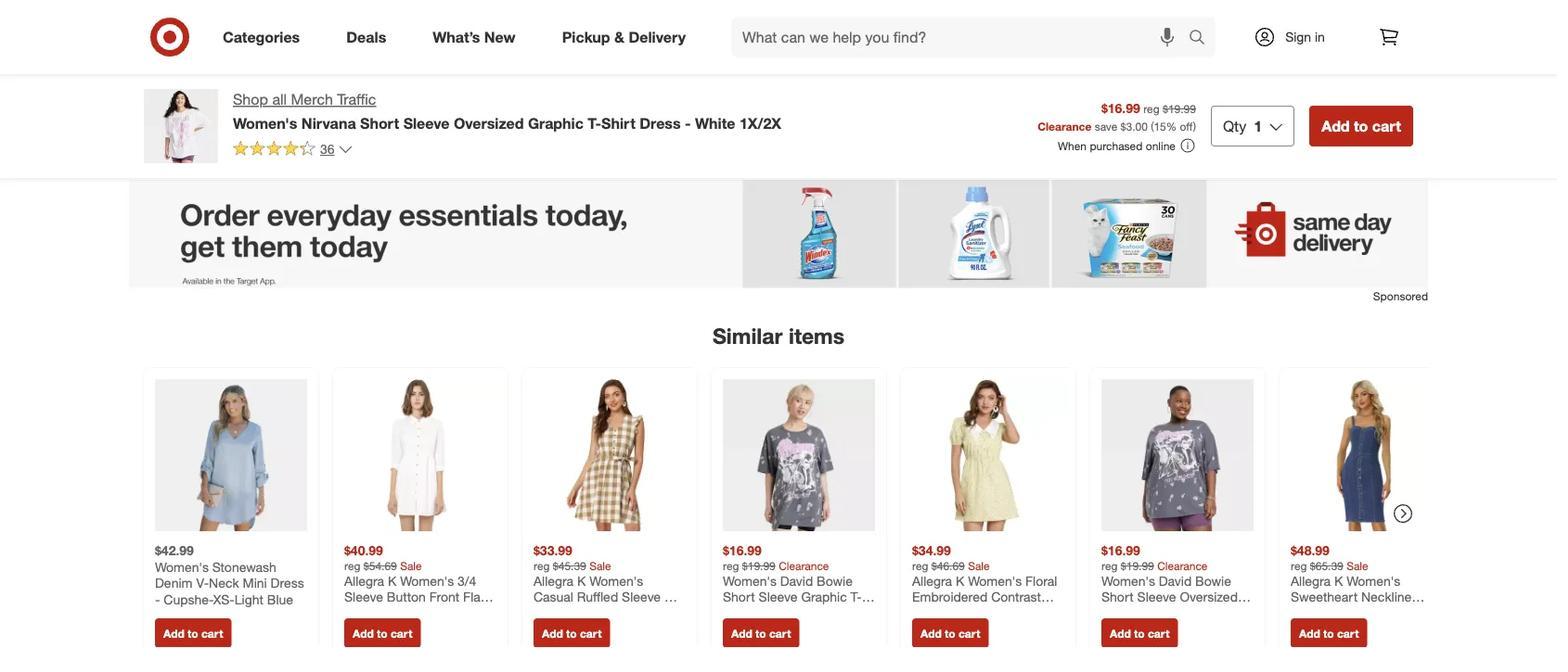 Task type: locate. For each thing, give the bounding box(es) containing it.
add to cart button
[[1310, 106, 1414, 147], [155, 619, 231, 649], [344, 619, 421, 649], [534, 619, 610, 649], [723, 619, 799, 649], [912, 619, 989, 649], [1102, 619, 1178, 649], [1291, 619, 1368, 649]]

1 vertical spatial short
[[723, 590, 755, 606]]

to for women's stonewash denim v-neck mini dress - cupshe-xs-light blue image
[[188, 627, 198, 641]]

shirt
[[602, 114, 636, 132], [723, 606, 751, 622]]

add down '$54.69' in the left of the page
[[353, 627, 374, 641]]

add for the women's david bowie short sleeve oversized graphic t-shirt dress - gray 1x/2x image
[[1110, 627, 1131, 641]]

1 horizontal spatial women's
[[233, 114, 297, 132]]

dress left white
[[640, 114, 681, 132]]

shirt left the gray
[[723, 606, 751, 622]]

shirt inside shop all merch traffic women's nirvana short sleeve oversized graphic t-shirt dress - white 1x/2x
[[602, 114, 636, 132]]

0 vertical spatial t-
[[588, 114, 602, 132]]

1 vertical spatial sleeve
[[759, 590, 798, 606]]

add for allegra k women's sweetheart neckline straps sleeveless button down denim dresses blue large image
[[1299, 627, 1321, 641]]

to
[[1354, 117, 1368, 135], [188, 627, 198, 641], [377, 627, 388, 641], [566, 627, 577, 641], [756, 627, 766, 641], [945, 627, 956, 641], [1134, 627, 1145, 641], [1324, 627, 1334, 641]]

2 horizontal spatial clearance
[[1158, 559, 1208, 573]]

- left cupshe-
[[155, 592, 160, 608]]

t- right the gray
[[851, 590, 862, 606]]

categories
[[223, 28, 300, 46]]

0 vertical spatial sleeve
[[403, 114, 450, 132]]

blue
[[267, 592, 293, 608]]

2 sale from the left
[[590, 559, 611, 573]]

to for allegra k women's 3/4 sleeve button front flare mini shirt dress white x-small image
[[377, 627, 388, 641]]

add down $65.39
[[1299, 627, 1321, 641]]

t- for oversized
[[588, 114, 602, 132]]

ask a question
[[234, 34, 338, 53]]

women's inside shop all merch traffic women's nirvana short sleeve oversized graphic t-shirt dress - white 1x/2x
[[233, 114, 297, 132]]

- for shop all merch traffic women's nirvana short sleeve oversized graphic t-shirt dress - white 1x/2x
[[685, 114, 691, 132]]

sale
[[400, 559, 422, 573], [590, 559, 611, 573], [968, 559, 990, 573], [1347, 559, 1369, 573]]

dress
[[640, 114, 681, 132], [271, 576, 304, 592], [754, 606, 788, 622]]

dress down david
[[754, 606, 788, 622]]

cupshe-
[[164, 592, 213, 608]]

mini
[[243, 576, 267, 592]]

4 sale from the left
[[1347, 559, 1369, 573]]

3 sale from the left
[[968, 559, 990, 573]]

sale right '$54.69' in the left of the page
[[400, 559, 422, 573]]

dress inside shop all merch traffic women's nirvana short sleeve oversized graphic t-shirt dress - white 1x/2x
[[640, 114, 681, 132]]

2 vertical spatial dress
[[754, 606, 788, 622]]

sale inside $34.99 reg $46.69 sale
[[968, 559, 990, 573]]

nirvana
[[301, 114, 356, 132]]

shirt inside $16.99 reg $19.99 clearance women's david bowie short sleeve graphic t- shirt dress - gray
[[723, 606, 751, 622]]

add down cupshe-
[[163, 627, 184, 641]]

ask a question button
[[222, 23, 350, 64]]

sale right $45.39
[[590, 559, 611, 573]]

1 horizontal spatial sleeve
[[759, 590, 798, 606]]

add to cart button for the allegra k women's casual ruffled sleeve a-line vintage gingham check sundress brown medium image at the bottom left of page
[[534, 619, 610, 649]]

add to cart button for allegra k women's floral embroidered contrast collar elastic waist dress yellow medium image
[[912, 619, 989, 649]]

reg inside the $48.99 reg $65.39 sale
[[1291, 559, 1307, 573]]

add down $16.99 reg $19.99 clearance women's david bowie short sleeve graphic t- shirt dress - gray
[[731, 627, 753, 641]]

add to cart for women's stonewash denim v-neck mini dress - cupshe-xs-light blue image
[[163, 627, 223, 641]]

$16.99 reg $19.99 clearance
[[1102, 543, 1208, 573]]

image of women's nirvana short sleeve oversized graphic t-shirt dress - white 1x/2x image
[[144, 89, 218, 163]]

reg inside $40.99 reg $54.69 sale
[[344, 559, 361, 573]]

reg for $33.99
[[534, 559, 550, 573]]

1 vertical spatial dress
[[271, 576, 304, 592]]

clearance
[[1038, 119, 1092, 133], [779, 559, 829, 573], [1158, 559, 1208, 573]]

0 horizontal spatial sleeve
[[403, 114, 450, 132]]

sale inside the $48.99 reg $65.39 sale
[[1347, 559, 1369, 573]]

$65.39
[[1310, 559, 1344, 573]]

what's
[[433, 28, 480, 46]]

$16.99
[[1102, 100, 1141, 116], [723, 543, 762, 559], [1102, 543, 1141, 559]]

clearance inside $16.99 reg $19.99 clearance women's david bowie short sleeve graphic t- shirt dress - gray
[[779, 559, 829, 573]]

to for allegra k women's sweetheart neckline straps sleeveless button down denim dresses blue large image
[[1324, 627, 1334, 641]]

sleeve left the gray
[[759, 590, 798, 606]]

shirt for sleeve
[[723, 606, 751, 622]]

women's inside $16.99 reg $19.99 clearance women's david bowie short sleeve graphic t- shirt dress - gray
[[723, 573, 777, 590]]

to for allegra k women's floral embroidered contrast collar elastic waist dress yellow medium image
[[945, 627, 956, 641]]

xs-
[[213, 592, 235, 608]]

add for women's david bowie short sleeve graphic t-shirt dress - gray image
[[731, 627, 753, 641]]

(
[[1151, 119, 1154, 133]]

oversized
[[454, 114, 524, 132]]

1x/2x
[[740, 114, 781, 132]]

2 horizontal spatial dress
[[754, 606, 788, 622]]

sale right $46.69
[[968, 559, 990, 573]]

1 horizontal spatial short
[[723, 590, 755, 606]]

$16.99 reg $19.99 clearance save $ 3.00 ( 15 % off )
[[1038, 100, 1196, 133]]

traffic
[[337, 90, 376, 109]]

-
[[685, 114, 691, 132], [155, 592, 160, 608], [791, 606, 796, 622]]

when purchased online
[[1058, 139, 1176, 153]]

reg inside $16.99 reg $19.99 clearance
[[1102, 559, 1118, 573]]

)
[[1193, 119, 1196, 133]]

36
[[320, 141, 335, 157]]

add for allegra k women's floral embroidered contrast collar elastic waist dress yellow medium image
[[921, 627, 942, 641]]

cart for allegra k women's floral embroidered contrast collar elastic waist dress yellow medium image
[[959, 627, 980, 641]]

cart for allegra k women's sweetheart neckline straps sleeveless button down denim dresses blue large image
[[1337, 627, 1359, 641]]

qty
[[1223, 117, 1247, 135]]

clearance inside $16.99 reg $19.99 clearance save $ 3.00 ( 15 % off )
[[1038, 119, 1092, 133]]

reg for $34.99
[[912, 559, 929, 573]]

0 horizontal spatial women's
[[155, 559, 209, 576]]

dress inside $16.99 reg $19.99 clearance women's david bowie short sleeve graphic t- shirt dress - gray
[[754, 606, 788, 622]]

0 horizontal spatial $19.99
[[742, 559, 776, 573]]

women's for $16.99
[[723, 573, 777, 590]]

t- down pickup
[[588, 114, 602, 132]]

short down 'traffic'
[[360, 114, 399, 132]]

reg
[[1144, 102, 1160, 116], [344, 559, 361, 573], [534, 559, 550, 573], [723, 559, 739, 573], [912, 559, 929, 573], [1102, 559, 1118, 573], [1291, 559, 1307, 573]]

2 horizontal spatial women's
[[723, 573, 777, 590]]

reg inside $33.99 reg $45.39 sale
[[534, 559, 550, 573]]

add for the allegra k women's casual ruffled sleeve a-line vintage gingham check sundress brown medium image at the bottom left of page
[[542, 627, 563, 641]]

dress inside '$42.99 women's stonewash denim v-neck mini dress - cupshe-xs-light blue'
[[271, 576, 304, 592]]

t- inside shop all merch traffic women's nirvana short sleeve oversized graphic t-shirt dress - white 1x/2x
[[588, 114, 602, 132]]

$19.99
[[1163, 102, 1196, 116], [742, 559, 776, 573], [1121, 559, 1154, 573]]

sale right $65.39
[[1347, 559, 1369, 573]]

add to cart for the allegra k women's casual ruffled sleeve a-line vintage gingham check sundress brown medium image at the bottom left of page
[[542, 627, 602, 641]]

what's new link
[[417, 17, 539, 58]]

0 vertical spatial short
[[360, 114, 399, 132]]

reg inside $16.99 reg $19.99 clearance women's david bowie short sleeve graphic t- shirt dress - gray
[[723, 559, 739, 573]]

t- inside $16.99 reg $19.99 clearance women's david bowie short sleeve graphic t- shirt dress - gray
[[851, 590, 862, 606]]

neck
[[209, 576, 239, 592]]

0 horizontal spatial graphic
[[528, 114, 584, 132]]

sleeve
[[403, 114, 450, 132], [759, 590, 798, 606]]

2 horizontal spatial -
[[791, 606, 796, 622]]

add down $46.69
[[921, 627, 942, 641]]

cart for the women's david bowie short sleeve oversized graphic t-shirt dress - gray 1x/2x image
[[1148, 627, 1170, 641]]

1 vertical spatial shirt
[[723, 606, 751, 622]]

reg for $48.99
[[1291, 559, 1307, 573]]

women's left david
[[723, 573, 777, 590]]

0 vertical spatial graphic
[[528, 114, 584, 132]]

sale inside $33.99 reg $45.39 sale
[[590, 559, 611, 573]]

shirt down &
[[602, 114, 636, 132]]

graphic for oversized
[[528, 114, 584, 132]]

1 horizontal spatial clearance
[[1038, 119, 1092, 133]]

0 horizontal spatial -
[[155, 592, 160, 608]]

stonewash
[[212, 559, 276, 576]]

question
[[277, 34, 338, 53]]

$19.99 inside $16.99 reg $19.99 clearance
[[1121, 559, 1154, 573]]

short
[[360, 114, 399, 132], [723, 590, 755, 606]]

sale for $48.99
[[1347, 559, 1369, 573]]

add for allegra k women's 3/4 sleeve button front flare mini shirt dress white x-small image
[[353, 627, 374, 641]]

What can we help you find? suggestions appear below search field
[[731, 17, 1194, 58]]

$33.99 reg $45.39 sale
[[534, 543, 611, 573]]

graphic
[[528, 114, 584, 132], [801, 590, 847, 606]]

sale for $33.99
[[590, 559, 611, 573]]

graphic inside shop all merch traffic women's nirvana short sleeve oversized graphic t-shirt dress - white 1x/2x
[[528, 114, 584, 132]]

add to cart for allegra k women's floral embroidered contrast collar elastic waist dress yellow medium image
[[921, 627, 980, 641]]

denim
[[155, 576, 193, 592]]

- inside $16.99 reg $19.99 clearance women's david bowie short sleeve graphic t- shirt dress - gray
[[791, 606, 796, 622]]

cart for the allegra k women's casual ruffled sleeve a-line vintage gingham check sundress brown medium image at the bottom left of page
[[580, 627, 602, 641]]

0 horizontal spatial short
[[360, 114, 399, 132]]

&
[[614, 28, 625, 46]]

2 horizontal spatial $19.99
[[1163, 102, 1196, 116]]

1
[[1254, 117, 1262, 135]]

add to cart
[[1322, 117, 1402, 135], [163, 627, 223, 641], [353, 627, 412, 641], [542, 627, 602, 641], [731, 627, 791, 641], [921, 627, 980, 641], [1110, 627, 1170, 641], [1299, 627, 1359, 641]]

$19.99 inside $16.99 reg $19.99 clearance save $ 3.00 ( 15 % off )
[[1163, 102, 1196, 116]]

dress for shop all merch traffic women's nirvana short sleeve oversized graphic t-shirt dress - white 1x/2x
[[640, 114, 681, 132]]

cart for allegra k women's 3/4 sleeve button front flare mini shirt dress white x-small image
[[391, 627, 412, 641]]

1 horizontal spatial t-
[[851, 590, 862, 606]]

merch
[[291, 90, 333, 109]]

items
[[789, 323, 845, 349]]

allegra k women's 3/4 sleeve button front flare mini shirt dress white x-small image
[[344, 380, 497, 532]]

graphic for sleeve
[[801, 590, 847, 606]]

$19.99 inside $16.99 reg $19.99 clearance women's david bowie short sleeve graphic t- shirt dress - gray
[[742, 559, 776, 573]]

dress right the mini
[[271, 576, 304, 592]]

graphic inside $16.99 reg $19.99 clearance women's david bowie short sleeve graphic t- shirt dress - gray
[[801, 590, 847, 606]]

0 horizontal spatial shirt
[[602, 114, 636, 132]]

1 horizontal spatial $19.99
[[1121, 559, 1154, 573]]

women's down all
[[233, 114, 297, 132]]

shop all merch traffic women's nirvana short sleeve oversized graphic t-shirt dress - white 1x/2x
[[233, 90, 781, 132]]

$42.99 women's stonewash denim v-neck mini dress - cupshe-xs-light blue
[[155, 543, 304, 608]]

$40.99
[[344, 543, 383, 559]]

$16.99 inside $16.99 reg $19.99 clearance save $ 3.00 ( 15 % off )
[[1102, 100, 1141, 116]]

to for the allegra k women's casual ruffled sleeve a-line vintage gingham check sundress brown medium image at the bottom left of page
[[566, 627, 577, 641]]

white
[[695, 114, 736, 132]]

reg inside $16.99 reg $19.99 clearance save $ 3.00 ( 15 % off )
[[1144, 102, 1160, 116]]

sign
[[1286, 29, 1312, 45]]

1 horizontal spatial graphic
[[801, 590, 847, 606]]

pickup
[[562, 28, 610, 46]]

t-
[[588, 114, 602, 132], [851, 590, 862, 606]]

sleeve inside $16.99 reg $19.99 clearance women's david bowie short sleeve graphic t- shirt dress - gray
[[759, 590, 798, 606]]

$48.99
[[1291, 543, 1330, 559]]

add to cart button for allegra k women's 3/4 sleeve button front flare mini shirt dress white x-small image
[[344, 619, 421, 649]]

0 horizontal spatial t-
[[588, 114, 602, 132]]

1 horizontal spatial dress
[[640, 114, 681, 132]]

- left the gray
[[791, 606, 796, 622]]

0 vertical spatial dress
[[640, 114, 681, 132]]

sale inside $40.99 reg $54.69 sale
[[400, 559, 422, 573]]

short left david
[[723, 590, 755, 606]]

0 horizontal spatial dress
[[271, 576, 304, 592]]

women's up cupshe-
[[155, 559, 209, 576]]

reg inside $34.99 reg $46.69 sale
[[912, 559, 929, 573]]

0 horizontal spatial clearance
[[779, 559, 829, 573]]

sleeve left oversized
[[403, 114, 450, 132]]

- inside shop all merch traffic women's nirvana short sleeve oversized graphic t-shirt dress - white 1x/2x
[[685, 114, 691, 132]]

- left white
[[685, 114, 691, 132]]

1 horizontal spatial shirt
[[723, 606, 751, 622]]

$33.99
[[534, 543, 573, 559]]

add
[[1322, 117, 1350, 135], [163, 627, 184, 641], [353, 627, 374, 641], [542, 627, 563, 641], [731, 627, 753, 641], [921, 627, 942, 641], [1110, 627, 1131, 641], [1299, 627, 1321, 641]]

$34.99 reg $46.69 sale
[[912, 543, 990, 573]]

add down $45.39
[[542, 627, 563, 641]]

cart
[[1373, 117, 1402, 135], [201, 627, 223, 641], [391, 627, 412, 641], [580, 627, 602, 641], [769, 627, 791, 641], [959, 627, 980, 641], [1148, 627, 1170, 641], [1337, 627, 1359, 641]]

advertisement region
[[129, 180, 1428, 289]]

shop
[[233, 90, 268, 109]]

pickup & delivery
[[562, 28, 686, 46]]

sponsored
[[1373, 290, 1428, 304]]

sign in link
[[1238, 17, 1354, 58]]

0 vertical spatial shirt
[[602, 114, 636, 132]]

1 sale from the left
[[400, 559, 422, 573]]

$16.99 inside $16.99 reg $19.99 clearance women's david bowie short sleeve graphic t- shirt dress - gray
[[723, 543, 762, 559]]

$54.69
[[364, 559, 397, 573]]

1 vertical spatial graphic
[[801, 590, 847, 606]]

women's
[[233, 114, 297, 132], [155, 559, 209, 576], [723, 573, 777, 590]]

add to cart button for the women's david bowie short sleeve oversized graphic t-shirt dress - gray 1x/2x image
[[1102, 619, 1178, 649]]

1 vertical spatial t-
[[851, 590, 862, 606]]

1 horizontal spatial -
[[685, 114, 691, 132]]

add down $16.99 reg $19.99 clearance at bottom
[[1110, 627, 1131, 641]]

clearance inside $16.99 reg $19.99 clearance
[[1158, 559, 1208, 573]]



Task type: vqa. For each thing, say whether or not it's contained in the screenshot.
What Can We Help You Find? Suggestions Appear Below search field
yes



Task type: describe. For each thing, give the bounding box(es) containing it.
$16.99 for save
[[1102, 100, 1141, 116]]

to for women's david bowie short sleeve graphic t-shirt dress - gray image
[[756, 627, 766, 641]]

allegra k women's sweetheart neckline straps sleeveless button down denim dresses blue large image
[[1291, 380, 1443, 532]]

delivery
[[629, 28, 686, 46]]

clearance for women's
[[779, 559, 829, 573]]

$19.99 for 15
[[1163, 102, 1196, 116]]

short inside shop all merch traffic women's nirvana short sleeve oversized graphic t-shirt dress - white 1x/2x
[[360, 114, 399, 132]]

when
[[1058, 139, 1087, 153]]

add to cart button for women's stonewash denim v-neck mini dress - cupshe-xs-light blue image
[[155, 619, 231, 649]]

$42.99
[[155, 543, 194, 559]]

qty 1
[[1223, 117, 1262, 135]]

sale for $40.99
[[400, 559, 422, 573]]

add to cart for allegra k women's 3/4 sleeve button front flare mini shirt dress white x-small image
[[353, 627, 412, 641]]

add for women's stonewash denim v-neck mini dress - cupshe-xs-light blue image
[[163, 627, 184, 641]]

deals
[[346, 28, 386, 46]]

add to cart for allegra k women's sweetheart neckline straps sleeveless button down denim dresses blue large image
[[1299, 627, 1359, 641]]

all
[[272, 90, 287, 109]]

cart for women's stonewash denim v-neck mini dress - cupshe-xs-light blue image
[[201, 627, 223, 641]]

what's new
[[433, 28, 516, 46]]

to for the women's david bowie short sleeve oversized graphic t-shirt dress - gray 1x/2x image
[[1134, 627, 1145, 641]]

add to cart for women's david bowie short sleeve graphic t-shirt dress - gray image
[[731, 627, 791, 641]]

women's david bowie short sleeve graphic t-shirt dress - gray image
[[723, 380, 875, 532]]

$34.99
[[912, 543, 951, 559]]

gray
[[800, 606, 827, 622]]

purchased
[[1090, 139, 1143, 153]]

sleeve inside shop all merch traffic women's nirvana short sleeve oversized graphic t-shirt dress - white 1x/2x
[[403, 114, 450, 132]]

allegra k women's floral embroidered contrast collar elastic waist dress yellow medium image
[[912, 380, 1065, 532]]

women's for shop
[[233, 114, 297, 132]]

$16.99 reg $19.99 clearance women's david bowie short sleeve graphic t- shirt dress - gray
[[723, 543, 862, 622]]

search button
[[1181, 17, 1225, 61]]

$16.99 for women's
[[723, 543, 762, 559]]

cart for women's david bowie short sleeve graphic t-shirt dress - gray image
[[769, 627, 791, 641]]

t- for sleeve
[[851, 590, 862, 606]]

36 link
[[233, 140, 353, 161]]

women's inside '$42.99 women's stonewash denim v-neck mini dress - cupshe-xs-light blue'
[[155, 559, 209, 576]]

a
[[264, 34, 273, 53]]

add to cart button for allegra k women's sweetheart neckline straps sleeveless button down denim dresses blue large image
[[1291, 619, 1368, 649]]

sign in
[[1286, 29, 1325, 45]]

similar items
[[713, 323, 845, 349]]

categories link
[[207, 17, 323, 58]]

in
[[1315, 29, 1325, 45]]

women's stonewash denim v-neck mini dress - cupshe-xs-light blue image
[[155, 380, 307, 532]]

15
[[1154, 119, 1166, 133]]

pickup & delivery link
[[546, 17, 709, 58]]

shirt for oversized
[[602, 114, 636, 132]]

bowie
[[817, 573, 853, 590]]

online
[[1146, 139, 1176, 153]]

v-
[[196, 576, 209, 592]]

3.00
[[1126, 119, 1148, 133]]

reg for $40.99
[[344, 559, 361, 573]]

%
[[1166, 119, 1177, 133]]

deals link
[[331, 17, 410, 58]]

similar items region
[[129, 180, 1454, 649]]

add to cart button for women's david bowie short sleeve graphic t-shirt dress - gray image
[[723, 619, 799, 649]]

add to cart for the women's david bowie short sleeve oversized graphic t-shirt dress - gray 1x/2x image
[[1110, 627, 1170, 641]]

$40.99 reg $54.69 sale
[[344, 543, 422, 573]]

ask
[[234, 34, 260, 53]]

- for $16.99 reg $19.99 clearance women's david bowie short sleeve graphic t- shirt dress - gray
[[791, 606, 796, 622]]

add right the '1' on the right of page
[[1322, 117, 1350, 135]]

$
[[1121, 119, 1126, 133]]

$19.99 for sleeve
[[742, 559, 776, 573]]

similar
[[713, 323, 783, 349]]

light
[[235, 592, 264, 608]]

david
[[780, 573, 813, 590]]

$46.69
[[932, 559, 965, 573]]

dress for $16.99 reg $19.99 clearance women's david bowie short sleeve graphic t- shirt dress - gray
[[754, 606, 788, 622]]

new
[[484, 28, 516, 46]]

save
[[1095, 119, 1118, 133]]

clearance for save
[[1038, 119, 1092, 133]]

women's david bowie short sleeve oversized graphic t-shirt dress - gray 1x/2x image
[[1102, 380, 1254, 532]]

off
[[1180, 119, 1193, 133]]

$16.99 inside $16.99 reg $19.99 clearance
[[1102, 543, 1141, 559]]

reg for $16.99
[[1102, 559, 1118, 573]]

$48.99 reg $65.39 sale
[[1291, 543, 1369, 573]]

short inside $16.99 reg $19.99 clearance women's david bowie short sleeve graphic t- shirt dress - gray
[[723, 590, 755, 606]]

- inside '$42.99 women's stonewash denim v-neck mini dress - cupshe-xs-light blue'
[[155, 592, 160, 608]]

$45.39
[[553, 559, 586, 573]]

search
[[1181, 30, 1225, 48]]

allegra k women's casual ruffled sleeve a-line vintage gingham check sundress brown medium image
[[534, 380, 686, 532]]

sale for $34.99
[[968, 559, 990, 573]]



